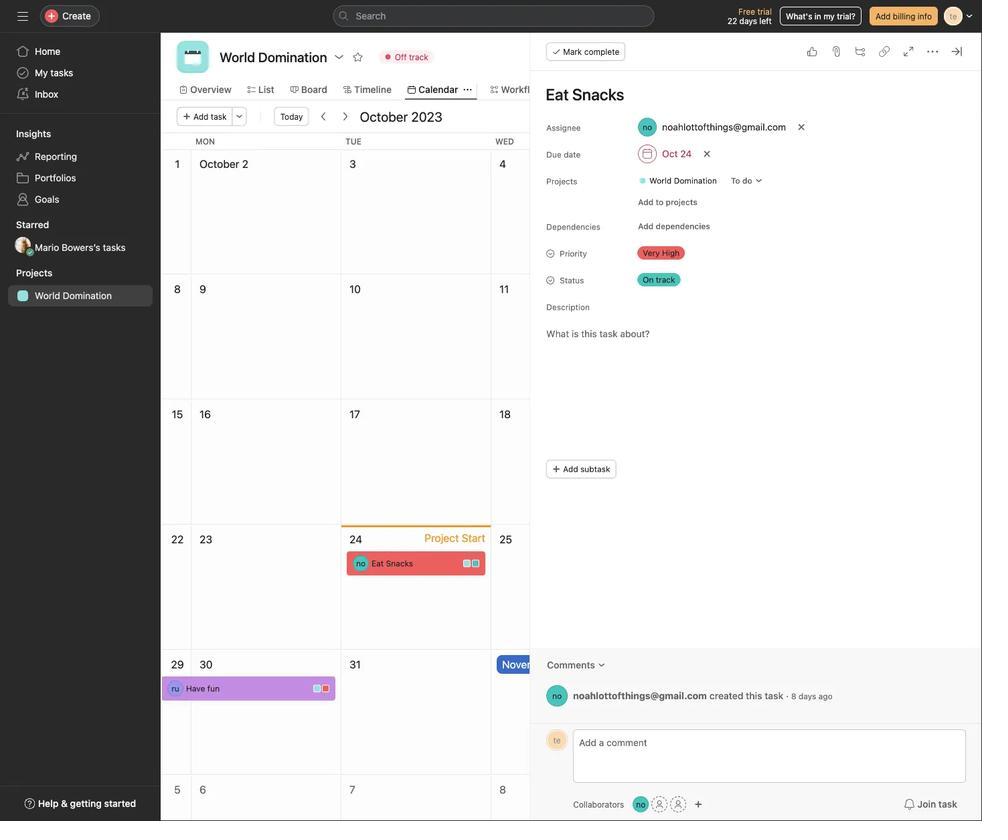 Task type: vqa. For each thing, say whether or not it's contained in the screenshot.
Projects inside main content
yes



Task type: describe. For each thing, give the bounding box(es) containing it.
world domination inside eat snacks dialog
[[650, 176, 717, 186]]

today
[[280, 112, 303, 121]]

0 horizontal spatial no button
[[547, 686, 568, 707]]

oct 24 button
[[632, 142, 698, 166]]

timeline
[[354, 84, 392, 95]]

overview
[[190, 84, 232, 95]]

starred button
[[0, 218, 49, 232]]

te
[[554, 736, 561, 745]]

attachments: add a file to this task, eat snacks image
[[831, 46, 842, 57]]

2023
[[411, 108, 443, 124]]

list link
[[248, 82, 274, 97]]

add or remove collaborators image
[[695, 801, 703, 809]]

very
[[643, 248, 660, 258]]

reporting
[[35, 151, 77, 162]]

add for add dependencies
[[638, 222, 654, 231]]

billing
[[893, 11, 916, 21]]

·
[[786, 691, 789, 702]]

Task Name text field
[[537, 79, 966, 110]]

2 vertical spatial 8
[[500, 784, 506, 797]]

left
[[760, 16, 772, 25]]

hide sidebar image
[[17, 11, 28, 21]]

mario
[[35, 242, 59, 253]]

october for october 2
[[200, 158, 239, 170]]

info
[[918, 11, 932, 21]]

projects
[[666, 198, 698, 207]]

inbox
[[35, 89, 58, 100]]

1 vertical spatial 24
[[350, 533, 362, 546]]

list
[[258, 84, 274, 95]]

a
[[840, 684, 845, 694]]

tasks inside global element
[[50, 67, 73, 78]]

on track
[[643, 275, 675, 285]]

noahlottofthings@gmail.com for noahlottofthings@gmail.com created this task · 8 days ago
[[573, 691, 707, 702]]

on track button
[[632, 271, 713, 289]]

add to projects button
[[632, 193, 704, 212]]

add task button
[[177, 107, 233, 126]]

4
[[500, 158, 506, 170]]

to do
[[731, 176, 753, 186]]

very high
[[643, 248, 680, 258]]

getting
[[70, 799, 102, 810]]

projects button
[[0, 267, 53, 280]]

main content containing noahlottofthings@gmail.com
[[531, 71, 982, 724]]

global element
[[0, 33, 161, 113]]

free trial 22 days left
[[728, 7, 772, 25]]

portfolios
[[35, 172, 76, 183]]

previous month image
[[318, 111, 329, 122]]

created
[[710, 691, 744, 702]]

noahlottofthings@gmail.com for noahlottofthings@gmail.com
[[662, 122, 786, 133]]

oct
[[662, 148, 678, 159]]

today button
[[274, 107, 309, 126]]

started
[[104, 799, 136, 810]]

projects element
[[0, 261, 161, 309]]

calendar link
[[408, 82, 458, 97]]

1 vertical spatial 22
[[171, 533, 184, 546]]

help & getting started
[[38, 799, 136, 810]]

workflow
[[501, 84, 543, 95]]

inbox link
[[8, 84, 153, 105]]

add subtask image
[[855, 46, 866, 57]]

home link
[[8, 41, 153, 62]]

have fun
[[186, 684, 220, 694]]

workflow link
[[491, 82, 543, 97]]

join task
[[918, 799, 958, 810]]

mb inside starred element
[[17, 240, 29, 250]]

close details image
[[952, 46, 962, 57]]

create button
[[40, 5, 100, 27]]

1 horizontal spatial 5
[[650, 158, 656, 170]]

noahlottofthings@gmail.com button
[[632, 115, 792, 139]]

add for add billing info
[[876, 11, 891, 21]]

1 vertical spatial 9
[[650, 784, 656, 797]]

task for add task
[[211, 112, 227, 121]]

dashboard
[[570, 84, 618, 95]]

remove assignee image
[[798, 123, 806, 131]]

days inside noahlottofthings@gmail.com created this task · 8 days ago
[[799, 692, 817, 701]]

off
[[395, 52, 407, 62]]

thu
[[646, 137, 663, 146]]

eat snacks
[[372, 559, 413, 569]]

1 vertical spatial 11
[[952, 784, 962, 797]]

25
[[500, 533, 512, 546]]

0 vertical spatial 9
[[200, 283, 206, 296]]

tasks inside starred element
[[103, 242, 126, 253]]

te button
[[547, 730, 568, 751]]

have
[[186, 684, 205, 694]]

add to starred image
[[353, 52, 363, 62]]

board
[[301, 84, 327, 95]]

dependencies
[[656, 222, 710, 231]]

add dependencies button
[[632, 217, 716, 236]]

off track
[[395, 52, 428, 62]]

more actions for this task image
[[928, 46, 938, 57]]

my tasks
[[35, 67, 73, 78]]

timeline link
[[344, 82, 392, 97]]

starred
[[16, 219, 49, 230]]

snacks
[[386, 559, 413, 569]]

this
[[746, 691, 762, 702]]

goals
[[35, 194, 59, 205]]

0 vertical spatial 1
[[175, 158, 180, 170]]

world domination inside projects element
[[35, 290, 112, 301]]

0 horizontal spatial 5
[[174, 784, 181, 797]]

dependencies
[[547, 222, 601, 232]]

clear due date image
[[703, 150, 711, 158]]

add for add subtask
[[563, 465, 578, 474]]

add for add task
[[194, 112, 209, 121]]

0 likes. click to like this task image
[[807, 46, 818, 57]]

trial?
[[837, 11, 856, 21]]

tue
[[346, 137, 362, 146]]

world domination link inside projects element
[[8, 285, 153, 307]]

projects inside main content
[[547, 177, 578, 186]]

priority
[[560, 249, 587, 259]]

join
[[918, 799, 936, 810]]

start
[[462, 532, 486, 545]]



Task type: locate. For each thing, give the bounding box(es) containing it.
1 vertical spatial no
[[553, 692, 562, 701]]

portfolios link
[[8, 167, 153, 189]]

1 horizontal spatial 8
[[500, 784, 506, 797]]

0 horizontal spatial domination
[[63, 290, 112, 301]]

31
[[350, 659, 361, 671]]

1 horizontal spatial 1
[[555, 659, 560, 671]]

0 vertical spatial mb
[[17, 240, 29, 250]]

no button down comments
[[547, 686, 568, 707]]

0 vertical spatial projects
[[547, 177, 578, 186]]

&
[[61, 799, 68, 810]]

main content
[[531, 71, 982, 724]]

0 vertical spatial world
[[650, 176, 672, 186]]

domination down bowers's
[[63, 290, 112, 301]]

0 horizontal spatial world domination
[[35, 290, 112, 301]]

0 vertical spatial track
[[409, 52, 428, 62]]

no down comments
[[553, 692, 562, 701]]

0 vertical spatial no
[[356, 559, 366, 569]]

fun
[[207, 684, 220, 694]]

team
[[847, 684, 866, 694]]

more actions image
[[235, 113, 244, 121]]

1 vertical spatial 10
[[800, 784, 811, 797]]

1 horizontal spatial track
[[656, 275, 675, 285]]

ago
[[819, 692, 833, 701]]

1 vertical spatial world
[[35, 290, 60, 301]]

help
[[38, 799, 59, 810]]

5
[[650, 158, 656, 170], [174, 784, 181, 797]]

october left 2 at the top left
[[200, 158, 239, 170]]

task inside join task button
[[939, 799, 958, 810]]

15
[[172, 408, 183, 421]]

add for add to projects
[[638, 198, 654, 207]]

world domination link up the projects
[[634, 174, 723, 188]]

1 horizontal spatial tasks
[[103, 242, 126, 253]]

no right "collaborators"
[[636, 800, 646, 810]]

22 left 23
[[171, 533, 184, 546]]

to
[[731, 176, 740, 186]]

add up very
[[638, 222, 654, 231]]

0 horizontal spatial mb
[[17, 240, 29, 250]]

insights button
[[0, 127, 51, 141]]

my
[[35, 67, 48, 78]]

task left ·
[[765, 691, 784, 702]]

world domination link down mario bowers's tasks
[[8, 285, 153, 307]]

1 horizontal spatial world
[[650, 176, 672, 186]]

6
[[200, 784, 206, 797]]

10
[[350, 283, 361, 296], [800, 784, 811, 797]]

add to projects
[[638, 198, 698, 207]]

0 horizontal spatial projects
[[16, 268, 53, 279]]

track inside 'popup button'
[[409, 52, 428, 62]]

create
[[62, 10, 91, 21]]

1 vertical spatial days
[[799, 692, 817, 701]]

0 horizontal spatial 8
[[174, 283, 181, 296]]

world domination up the projects
[[650, 176, 717, 186]]

collaborators
[[573, 800, 624, 810]]

assignee
[[547, 123, 581, 133]]

noahlottofthings@gmail.com inside dropdown button
[[662, 122, 786, 133]]

1 horizontal spatial 11
[[952, 784, 962, 797]]

1
[[175, 158, 180, 170], [555, 659, 560, 671]]

18
[[500, 408, 511, 421]]

add task
[[194, 112, 227, 121]]

what's in my trial?
[[786, 11, 856, 21]]

complete
[[584, 47, 620, 56]]

1 vertical spatial noahlottofthings@gmail.com
[[573, 691, 707, 702]]

world domination
[[650, 176, 717, 186], [35, 290, 112, 301]]

november
[[502, 659, 552, 671]]

0 horizontal spatial 22
[[171, 533, 184, 546]]

comments button
[[539, 654, 615, 678]]

domination up the projects
[[674, 176, 717, 186]]

24 inside dropdown button
[[681, 148, 692, 159]]

1 vertical spatial domination
[[63, 290, 112, 301]]

mark complete button
[[547, 42, 626, 61]]

add inside add subtask button
[[563, 465, 578, 474]]

0 vertical spatial noahlottofthings@gmail.com
[[662, 122, 786, 133]]

0 vertical spatial 22
[[728, 16, 737, 25]]

mark complete
[[563, 47, 620, 56]]

add subtask button
[[547, 460, 616, 479]]

my
[[824, 11, 835, 21]]

add left subtask
[[563, 465, 578, 474]]

1 vertical spatial world domination link
[[8, 285, 153, 307]]

30
[[200, 659, 213, 671]]

task right join
[[939, 799, 958, 810]]

1 horizontal spatial world domination link
[[634, 174, 723, 188]]

8 inside noahlottofthings@gmail.com created this task · 8 days ago
[[792, 692, 797, 701]]

world inside projects element
[[35, 290, 60, 301]]

add left to
[[638, 198, 654, 207]]

october 2
[[200, 158, 248, 170]]

october down "timeline"
[[360, 108, 408, 124]]

track for on track
[[656, 275, 675, 285]]

projects down mario
[[16, 268, 53, 279]]

help & getting started button
[[16, 792, 145, 816]]

0 vertical spatial 24
[[681, 148, 692, 159]]

tasks right bowers's
[[103, 242, 126, 253]]

0 horizontal spatial 1
[[175, 158, 180, 170]]

insights
[[16, 128, 51, 139]]

world down projects 'dropdown button'
[[35, 290, 60, 301]]

board link
[[291, 82, 327, 97]]

insights element
[[0, 122, 161, 213]]

0 vertical spatial 5
[[650, 158, 656, 170]]

5 left the 6
[[174, 784, 181, 797]]

1 vertical spatial track
[[656, 275, 675, 285]]

days left ago
[[799, 692, 817, 701]]

eat snacks dialog
[[531, 33, 982, 822]]

bowers's
[[62, 242, 100, 253]]

to do button
[[725, 171, 769, 190]]

no left eat
[[356, 559, 366, 569]]

tasks right my
[[50, 67, 73, 78]]

1 left october 2
[[175, 158, 180, 170]]

7
[[350, 784, 355, 797]]

1 horizontal spatial days
[[799, 692, 817, 701]]

overview link
[[179, 82, 232, 97]]

2 horizontal spatial no
[[636, 800, 646, 810]]

5 left oct
[[650, 158, 656, 170]]

mb left ago
[[805, 684, 817, 694]]

track inside "dropdown button"
[[656, 275, 675, 285]]

no button
[[547, 686, 568, 707], [633, 797, 649, 813]]

off track button
[[373, 48, 440, 66]]

track right on at right
[[656, 275, 675, 285]]

0 vertical spatial task
[[211, 112, 227, 121]]

domination inside main content
[[674, 176, 717, 186]]

22 inside free trial 22 days left
[[728, 16, 737, 25]]

to
[[656, 198, 664, 207]]

starred element
[[0, 213, 161, 261]]

0 horizontal spatial tasks
[[50, 67, 73, 78]]

1 vertical spatial 1
[[555, 659, 560, 671]]

subtask
[[581, 465, 610, 474]]

status
[[560, 276, 584, 285]]

0 vertical spatial no button
[[547, 686, 568, 707]]

1 vertical spatial mb
[[805, 684, 817, 694]]

add inside add billing info button
[[876, 11, 891, 21]]

0 horizontal spatial no
[[356, 559, 366, 569]]

1 horizontal spatial no button
[[633, 797, 649, 813]]

1 horizontal spatial projects
[[547, 177, 578, 186]]

world
[[650, 176, 672, 186], [35, 290, 60, 301]]

0 vertical spatial 11
[[500, 283, 509, 296]]

1 horizontal spatial domination
[[674, 176, 717, 186]]

1 right november
[[555, 659, 560, 671]]

noahlottofthings@gmail.com link
[[573, 691, 707, 702]]

0 horizontal spatial 10
[[350, 283, 361, 296]]

0 horizontal spatial world domination link
[[8, 285, 153, 307]]

add inside add dependencies button
[[638, 222, 654, 231]]

17
[[350, 408, 360, 421]]

1 vertical spatial task
[[765, 691, 784, 702]]

mb down starred dropdown button
[[17, 240, 29, 250]]

tab actions image
[[464, 86, 472, 94]]

1 horizontal spatial mb
[[805, 684, 817, 694]]

free
[[739, 7, 755, 16]]

show options image
[[334, 52, 345, 62]]

0 vertical spatial october
[[360, 108, 408, 124]]

projects down due date
[[547, 177, 578, 186]]

1 horizontal spatial 24
[[681, 148, 692, 159]]

task inside the add task button
[[211, 112, 227, 121]]

world domination down mario bowers's tasks
[[35, 290, 112, 301]]

0 vertical spatial tasks
[[50, 67, 73, 78]]

0 vertical spatial days
[[740, 16, 757, 25]]

3
[[350, 158, 356, 170]]

29
[[171, 659, 184, 671]]

1 vertical spatial no button
[[633, 797, 649, 813]]

1 horizontal spatial 22
[[728, 16, 737, 25]]

project
[[425, 532, 459, 545]]

2 vertical spatial task
[[939, 799, 958, 810]]

0 vertical spatial world domination
[[650, 176, 717, 186]]

world up to
[[650, 176, 672, 186]]

0 horizontal spatial 24
[[350, 533, 362, 546]]

domination inside projects element
[[63, 290, 112, 301]]

what's
[[786, 11, 813, 21]]

0 horizontal spatial 11
[[500, 283, 509, 296]]

0 horizontal spatial days
[[740, 16, 757, 25]]

12
[[650, 283, 661, 296]]

1 vertical spatial projects
[[16, 268, 53, 279]]

1 horizontal spatial world domination
[[650, 176, 717, 186]]

add left the billing
[[876, 11, 891, 21]]

1 horizontal spatial task
[[765, 691, 784, 702]]

16
[[200, 408, 211, 421]]

0 vertical spatial 8
[[174, 283, 181, 296]]

days
[[740, 16, 757, 25], [799, 692, 817, 701]]

2 horizontal spatial task
[[939, 799, 958, 810]]

0 vertical spatial domination
[[674, 176, 717, 186]]

0 horizontal spatial task
[[211, 112, 227, 121]]

22 left free
[[728, 16, 737, 25]]

goals link
[[8, 189, 153, 210]]

task inside main content
[[765, 691, 784, 702]]

1 horizontal spatial october
[[360, 108, 408, 124]]

days left the left
[[740, 16, 757, 25]]

0 horizontal spatial world
[[35, 290, 60, 301]]

0 horizontal spatial october
[[200, 158, 239, 170]]

24
[[681, 148, 692, 159], [350, 533, 362, 546]]

task for join task
[[939, 799, 958, 810]]

1 vertical spatial october
[[200, 158, 239, 170]]

2 vertical spatial no
[[636, 800, 646, 810]]

no button right "collaborators"
[[633, 797, 649, 813]]

task left more actions icon
[[211, 112, 227, 121]]

1 vertical spatial 5
[[174, 784, 181, 797]]

1 vertical spatial tasks
[[103, 242, 126, 253]]

0 vertical spatial 10
[[350, 283, 361, 296]]

search list box
[[333, 5, 655, 27]]

noahlottofthings@gmail.com
[[662, 122, 786, 133], [573, 691, 707, 702]]

world inside eat snacks dialog
[[650, 176, 672, 186]]

oct 24
[[662, 148, 692, 159]]

world domination
[[220, 49, 327, 65]]

2 horizontal spatial 8
[[792, 692, 797, 701]]

no
[[356, 559, 366, 569], [553, 692, 562, 701], [636, 800, 646, 810]]

october for october 2023
[[360, 108, 408, 124]]

0 horizontal spatial track
[[409, 52, 428, 62]]

add dependencies
[[638, 222, 710, 231]]

0 horizontal spatial 9
[[200, 283, 206, 296]]

what's in my trial? button
[[780, 7, 862, 25]]

days inside free trial 22 days left
[[740, 16, 757, 25]]

copy task link image
[[879, 46, 890, 57]]

reporting link
[[8, 146, 153, 167]]

0 vertical spatial world domination link
[[634, 174, 723, 188]]

add inside button
[[194, 112, 209, 121]]

track right off
[[409, 52, 428, 62]]

1 vertical spatial 8
[[792, 692, 797, 701]]

calendar image
[[185, 49, 201, 65]]

add up the 'mon'
[[194, 112, 209, 121]]

projects inside 'dropdown button'
[[16, 268, 53, 279]]

track for off track
[[409, 52, 428, 62]]

full screen image
[[903, 46, 914, 57]]

1 vertical spatial world domination
[[35, 290, 112, 301]]

home
[[35, 46, 60, 57]]

join task button
[[896, 793, 966, 817]]

1 horizontal spatial no
[[553, 692, 562, 701]]

next month image
[[340, 111, 351, 122]]

mon
[[196, 137, 215, 146]]

mark
[[563, 47, 582, 56]]

tasks
[[50, 67, 73, 78], [103, 242, 126, 253]]

1 horizontal spatial 10
[[800, 784, 811, 797]]

due date
[[547, 150, 581, 159]]

add inside add to projects button
[[638, 198, 654, 207]]

1 horizontal spatial 9
[[650, 784, 656, 797]]



